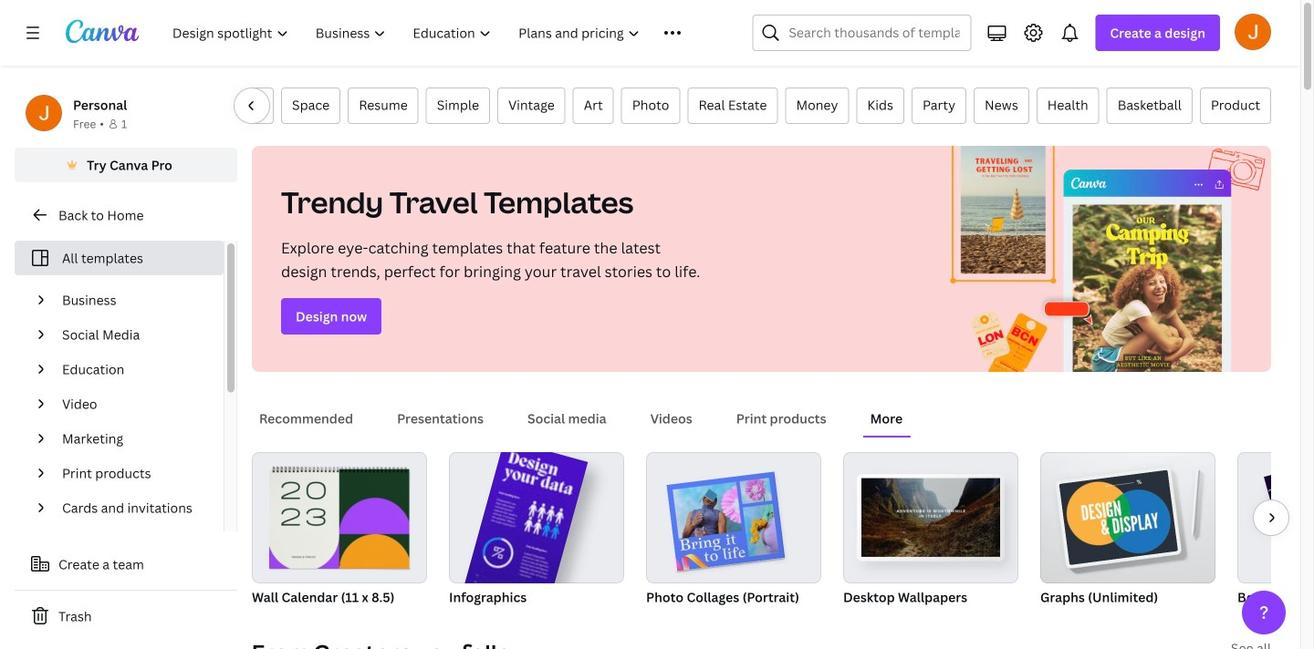 Task type: describe. For each thing, give the bounding box(es) containing it.
book cover image
[[1238, 453, 1314, 584]]

jeremy miller image
[[1235, 13, 1272, 50]]

trendy travel templates image
[[932, 146, 1272, 372]]



Task type: vqa. For each thing, say whether or not it's contained in the screenshot.
Photo Collage (Portrait)
yes



Task type: locate. For each thing, give the bounding box(es) containing it.
None search field
[[753, 15, 972, 51]]

Search search field
[[789, 16, 960, 50]]

desktop wallpaper image
[[843, 453, 1019, 584], [862, 479, 1000, 557]]

graph (unlimited) image
[[1041, 453, 1216, 584], [1059, 471, 1179, 566]]

wall calendar (11 x 8.5) image
[[252, 453, 427, 584], [269, 470, 409, 569]]

top level navigation element
[[161, 15, 709, 51], [161, 15, 709, 51]]

photo collage (portrait) image
[[646, 453, 822, 584], [667, 472, 785, 572]]

infographic image
[[447, 440, 589, 650], [449, 453, 624, 584]]



